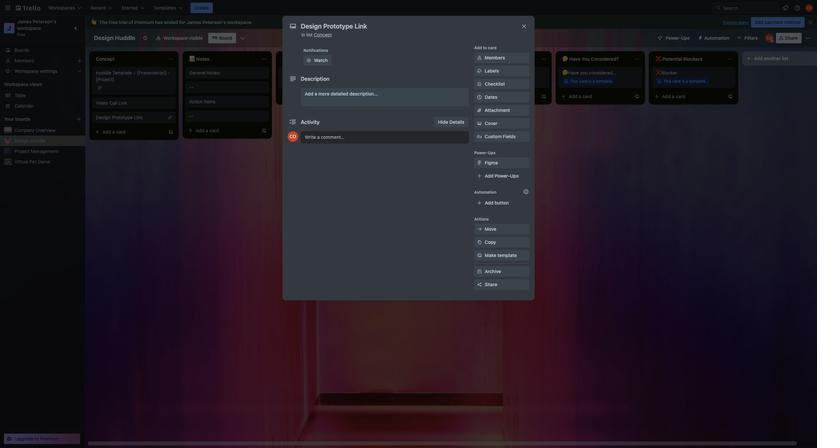 Task type: locate. For each thing, give the bounding box(es) containing it.
4 template. from the left
[[689, 79, 707, 84]]

members down boards
[[14, 58, 34, 63]]

0 vertical spatial huddle
[[115, 34, 135, 41]]

1 horizontal spatial create from template… image
[[635, 94, 640, 99]]

🤔have
[[562, 70, 579, 76]]

1 vertical spatial share button
[[474, 279, 529, 290]]

2 this from the left
[[477, 79, 485, 84]]

create from template… image for 🤔have you considered...
[[635, 94, 640, 99]]

is for [what
[[495, 79, 498, 84]]

considered...
[[589, 70, 617, 76]]

1 is from the left
[[309, 79, 312, 84]]

is down 🤔have you considered...
[[588, 79, 592, 84]]

1 horizontal spatial peterson's
[[202, 19, 226, 25]]

sm image for figma
[[476, 160, 483, 166]]

1 vertical spatial --
[[189, 113, 193, 119]]

design down the the
[[94, 34, 114, 41]]

1 vertical spatial automation
[[474, 190, 497, 195]]

template. down ❌blocker link on the top right of the page
[[689, 79, 707, 84]]

1 this card is a template. from the left
[[290, 79, 334, 84]]

[project]
[[96, 77, 114, 82]]

design inside design prototype link link
[[96, 115, 111, 120]]

project
[[14, 148, 29, 154]]

0 vertical spatial --
[[189, 84, 193, 90]]

your boards
[[4, 116, 30, 122]]

pet
[[29, 159, 36, 165]]

this for 🙋question
[[477, 79, 485, 84]]

company overview
[[14, 127, 56, 133]]

create
[[194, 5, 209, 11]]

1 vertical spatial power-ups
[[474, 150, 496, 155]]

0 vertical spatial power-
[[666, 35, 681, 41]]

0 horizontal spatial share button
[[474, 279, 529, 290]]

1 vertical spatial workspace
[[17, 25, 41, 31]]

power-ups inside button
[[666, 35, 690, 41]]

0 vertical spatial christina overa (christinaovera) image
[[805, 4, 813, 12]]

cover
[[485, 121, 498, 126]]

0 horizontal spatial to
[[35, 436, 39, 442]]

huddle up project management
[[30, 138, 46, 144]]

add a card button for ❌blocker
[[652, 91, 725, 102]]

labels link
[[474, 66, 529, 76]]

huddle up [project]
[[96, 70, 111, 76]]

to
[[483, 45, 487, 50], [35, 436, 39, 442]]

members up labels at top right
[[485, 55, 505, 60]]

sm image left watch
[[305, 57, 312, 64]]

2 vertical spatial christina overa (christinaovera) image
[[288, 131, 298, 142]]

add left another
[[754, 56, 763, 61]]

share button
[[776, 33, 802, 43], [474, 279, 529, 290]]

link down 'video call link' link
[[134, 115, 143, 120]]

management
[[31, 148, 58, 154]]

0 horizontal spatial power-
[[474, 150, 488, 155]]

1 horizontal spatial share button
[[776, 33, 802, 43]]

video
[[96, 100, 108, 106]]

0 vertical spatial premium
[[134, 19, 154, 25]]

0 vertical spatial design
[[94, 34, 114, 41]]

add a card down items
[[196, 128, 219, 133]]

add a card button down design prototype link link
[[92, 127, 166, 137]]

3 this from the left
[[570, 79, 578, 84]]

upgrade to premium
[[15, 436, 59, 442]]

add a card button
[[279, 91, 352, 102], [465, 91, 539, 102], [558, 91, 632, 102], [652, 91, 725, 102], [185, 125, 259, 136], [92, 127, 166, 137]]

add a card down the you
[[569, 94, 592, 99]]

ups up figma at the right of page
[[488, 150, 496, 155]]

sm image down add to card
[[476, 55, 483, 61]]

automation
[[704, 35, 729, 41], [474, 190, 497, 195]]

add payment method button
[[751, 17, 805, 28]]

1 this from the left
[[290, 79, 298, 84]]

james inside james peterson's workspace free
[[17, 19, 32, 24]]

james right the for
[[187, 19, 201, 25]]

2 vertical spatial huddle
[[30, 138, 46, 144]]

workspace up the table at the top left of the page
[[4, 81, 28, 87]]

link right call
[[118, 100, 127, 106]]

-- down action
[[189, 113, 193, 119]]

add left payment
[[755, 19, 764, 25]]

add a card for ❌blocker
[[662, 94, 685, 99]]

sm image inside copy link
[[476, 239, 483, 246]]

description…
[[349, 91, 378, 97]]

members link
[[474, 53, 529, 63], [0, 56, 85, 66]]

add a card button for general notes:
[[185, 125, 259, 136]]

0 horizontal spatial power-ups
[[474, 150, 496, 155]]

template. down 🙋question [what about...?] link
[[503, 79, 520, 84]]

👍positive [i really liked...] link
[[282, 70, 359, 76]]

sm image for labels
[[476, 68, 483, 74]]

design huddle down free
[[94, 34, 135, 41]]

0 vertical spatial sm image
[[476, 68, 483, 74]]

design down video
[[96, 115, 111, 120]]

1 horizontal spatial share
[[785, 35, 798, 41]]

1 horizontal spatial power-
[[495, 173, 510, 179]]

trial
[[119, 19, 127, 25]]

add left 'dates'
[[476, 94, 484, 99]]

-- link
[[189, 84, 265, 91], [189, 113, 265, 120]]

sm image inside checklist link
[[476, 81, 483, 87]]

this card is a template. down ❌blocker link on the top right of the page
[[663, 79, 707, 84]]

members link up labels link
[[474, 53, 529, 63]]

ups up add button button
[[510, 173, 519, 179]]

0 horizontal spatial workspace
[[17, 25, 41, 31]]

1 horizontal spatial workspace
[[164, 35, 188, 41]]

company
[[14, 127, 35, 133]]

is down 👍positive [i really liked...]
[[309, 79, 312, 84]]

custom fields
[[485, 134, 516, 139]]

1 horizontal spatial power-ups
[[666, 35, 690, 41]]

0 horizontal spatial workspace
[[4, 81, 28, 87]]

add a more detailed description…
[[305, 91, 378, 97]]

create from template… image for about...?]
[[541, 94, 547, 99]]

watch button
[[303, 55, 332, 66]]

peterson's
[[33, 19, 56, 24], [202, 19, 226, 25]]

sm image inside labels link
[[476, 68, 483, 74]]

2 vertical spatial ups
[[510, 173, 519, 179]]

sm image left labels at top right
[[476, 68, 483, 74]]

add another list button
[[742, 51, 817, 66]]

workspace
[[164, 35, 188, 41], [4, 81, 28, 87]]

template. for about...?]
[[503, 79, 520, 84]]

add a card down description
[[289, 94, 312, 99]]

board
[[219, 35, 232, 41]]

None text field
[[298, 20, 514, 32]]

sm image down 🙋question
[[476, 81, 483, 87]]

this down the 👍positive
[[290, 79, 298, 84]]

2 is from the left
[[495, 79, 498, 84]]

sm image inside cover link
[[476, 120, 483, 127]]

template
[[112, 70, 132, 76]]

add a card down design prototype link
[[102, 129, 126, 135]]

0 horizontal spatial share
[[485, 282, 497, 287]]

edit card image
[[168, 115, 173, 120]]

design up project
[[14, 138, 29, 144]]

action items
[[189, 99, 216, 104]]

0 horizontal spatial link
[[118, 100, 127, 106]]

❌blocker
[[656, 70, 677, 76]]

0 horizontal spatial peterson's
[[33, 19, 56, 24]]

0 vertical spatial share button
[[776, 33, 802, 43]]

list right another
[[782, 56, 788, 61]]

add left button
[[485, 200, 493, 206]]

1 horizontal spatial link
[[134, 115, 143, 120]]

james peterson's workspace free
[[17, 19, 58, 37]]

1 horizontal spatial to
[[483, 45, 487, 50]]

2 vertical spatial power-
[[495, 173, 510, 179]]

christina overa (christinaovera) image
[[805, 4, 813, 12], [765, 34, 774, 43], [288, 131, 298, 142]]

company overview link
[[14, 127, 81, 134]]

banner
[[85, 16, 817, 29]]

peterson's up board link
[[202, 19, 226, 25]]

2 horizontal spatial huddle
[[115, 34, 135, 41]]

add a card button for 🙋question [what about...?]
[[465, 91, 539, 102]]

add a card button down description
[[279, 91, 352, 102]]

[what
[[495, 70, 508, 76]]

sm image for checklist
[[476, 81, 483, 87]]

0 horizontal spatial huddle
[[30, 138, 46, 144]]

3 this card is a template. from the left
[[570, 79, 613, 84]]

board link
[[208, 33, 236, 43]]

2 this card is a template. from the left
[[477, 79, 520, 84]]

🙋question
[[469, 70, 494, 76]]

sm image
[[476, 68, 483, 74], [476, 268, 483, 275]]

notifications
[[303, 48, 328, 53]]

add a card down checklist
[[476, 94, 499, 99]]

a down 🤔have you considered...
[[593, 79, 595, 84]]

sm image for watch
[[305, 57, 312, 64]]

to right "upgrade"
[[35, 436, 39, 442]]

👋 the free trial of premium has ended for james peterson's workspace .
[[91, 19, 253, 25]]

1 horizontal spatial create from template… image
[[355, 94, 360, 99]]

this down ❌blocker
[[663, 79, 671, 84]]

0 vertical spatial -- link
[[189, 84, 265, 91]]

sm image inside watch button
[[305, 57, 312, 64]]

add another list
[[754, 56, 788, 61]]

0 vertical spatial ups
[[681, 35, 690, 41]]

0 horizontal spatial james
[[17, 19, 32, 24]]

of
[[129, 19, 133, 25]]

j link
[[4, 23, 14, 34]]

card left more
[[303, 94, 312, 99]]

share button down 'archive' link
[[474, 279, 529, 290]]

1 vertical spatial christina overa (christinaovera) image
[[765, 34, 774, 43]]

automation inside button
[[704, 35, 729, 41]]

-- link up action items link
[[189, 84, 265, 91]]

sm image inside 'archive' link
[[476, 268, 483, 275]]

automation up add button
[[474, 190, 497, 195]]

1 horizontal spatial christina overa (christinaovera) image
[[765, 34, 774, 43]]

members
[[485, 55, 505, 60], [14, 58, 34, 63]]

3 is from the left
[[588, 79, 592, 84]]

workspace for workspace views
[[4, 81, 28, 87]]

share down the method
[[785, 35, 798, 41]]

add a card button for 👍positive [i really liked...]
[[279, 91, 352, 102]]

template. down "👍positive [i really liked...]" link
[[316, 79, 334, 84]]

add a card for general notes:
[[196, 128, 219, 133]]

card down ❌blocker link on the top right of the page
[[676, 94, 685, 99]]

template.
[[316, 79, 334, 84], [503, 79, 520, 84], [596, 79, 613, 84], [689, 79, 707, 84]]

share button down the method
[[776, 33, 802, 43]]

create from template… image
[[635, 94, 640, 99], [728, 94, 733, 99], [168, 129, 173, 135]]

0 horizontal spatial list
[[306, 32, 313, 37]]

christina overa (christinaovera) image inside primary element
[[805, 4, 813, 12]]

ups left the automation button
[[681, 35, 690, 41]]

open information menu image
[[794, 5, 801, 11]]

list right in
[[306, 32, 313, 37]]

1 vertical spatial huddle
[[96, 70, 111, 76]]

sm image left make
[[476, 252, 483, 259]]

more
[[318, 91, 330, 97]]

card down labels at top right
[[486, 79, 494, 84]]

share down archive
[[485, 282, 497, 287]]

1 horizontal spatial design huddle
[[94, 34, 135, 41]]

sm image for members
[[476, 55, 483, 61]]

1 vertical spatial sm image
[[476, 268, 483, 275]]

2 horizontal spatial christina overa (christinaovera) image
[[805, 4, 813, 12]]

1 horizontal spatial list
[[782, 56, 788, 61]]

boards link
[[0, 45, 85, 56]]

a down ❌blocker link on the top right of the page
[[686, 79, 688, 84]]

2 -- link from the top
[[189, 113, 265, 120]]

add a card button down action items link
[[185, 125, 259, 136]]

2 horizontal spatial power-
[[666, 35, 681, 41]]

a
[[313, 79, 315, 84], [499, 79, 502, 84], [593, 79, 595, 84], [686, 79, 688, 84], [315, 91, 317, 97], [299, 94, 301, 99], [485, 94, 488, 99], [579, 94, 581, 99], [672, 94, 675, 99], [206, 128, 208, 133], [112, 129, 115, 135]]

create from template… image
[[355, 94, 360, 99], [541, 94, 547, 99], [261, 128, 267, 133]]

workspace down 👋 the free trial of premium has ended for james peterson's workspace .
[[164, 35, 188, 41]]

sm image left figma at the right of page
[[476, 160, 483, 166]]

add down figma at the right of page
[[485, 173, 493, 179]]

card down the you
[[579, 79, 587, 84]]

a down the you
[[579, 94, 581, 99]]

1 vertical spatial design huddle
[[14, 138, 46, 144]]

dates
[[485, 94, 497, 100]]

link for design prototype link
[[134, 115, 143, 120]]

this card is a template. down 🤔have you considered...
[[570, 79, 613, 84]]

sm image left archive
[[476, 268, 483, 275]]

1 sm image from the top
[[476, 68, 483, 74]]

calendar link
[[14, 103, 81, 109]]

4 this from the left
[[663, 79, 671, 84]]

sm image inside "members" link
[[476, 55, 483, 61]]

1 horizontal spatial automation
[[704, 35, 729, 41]]

design inside design huddle link
[[14, 138, 29, 144]]

table link
[[14, 92, 81, 99]]

- inside huddle template :: [presenter(s)] - [project]
[[168, 70, 170, 76]]

add a card down ❌blocker
[[662, 94, 685, 99]]

huddle
[[115, 34, 135, 41], [96, 70, 111, 76], [30, 138, 46, 144]]

sm image
[[695, 33, 704, 42], [476, 55, 483, 61], [305, 57, 312, 64], [476, 81, 483, 87], [476, 120, 483, 127], [476, 160, 483, 166], [476, 226, 483, 233], [476, 239, 483, 246], [476, 252, 483, 259]]

this card is a template. down 🙋question [what about...?]
[[477, 79, 520, 84]]

add a card button for 🤔have you considered...
[[558, 91, 632, 102]]

0 horizontal spatial automation
[[474, 190, 497, 195]]

a down really
[[313, 79, 315, 84]]

1 horizontal spatial workspace
[[227, 19, 251, 25]]

is down 🙋question [what about...?]
[[495, 79, 498, 84]]

sm image left copy
[[476, 239, 483, 246]]

1 vertical spatial premium
[[40, 436, 59, 442]]

🤔have you considered... link
[[562, 70, 638, 76]]

add a card button down 🤔have you considered... link
[[558, 91, 632, 102]]

a down design prototype link
[[112, 129, 115, 135]]

cover link
[[474, 118, 529, 129]]

0 vertical spatial workspace
[[164, 35, 188, 41]]

0 horizontal spatial create from template… image
[[168, 129, 173, 135]]

huddle template :: [presenter(s)] - [project] link
[[96, 70, 172, 83]]

workspace inside button
[[164, 35, 188, 41]]

huddle down trial
[[115, 34, 135, 41]]

workspace up free
[[17, 25, 41, 31]]

automation down explore at the top right
[[704, 35, 729, 41]]

0 vertical spatial link
[[118, 100, 127, 106]]

1 vertical spatial list
[[782, 56, 788, 61]]

👍positive [i really liked...]
[[282, 70, 338, 76]]

0 horizontal spatial premium
[[40, 436, 59, 442]]

1 vertical spatial to
[[35, 436, 39, 442]]

-- for 2nd -- 'link' from the bottom
[[189, 84, 193, 90]]

add
[[755, 19, 764, 25], [474, 45, 482, 50], [754, 56, 763, 61], [305, 91, 313, 97], [289, 94, 298, 99], [476, 94, 484, 99], [569, 94, 578, 99], [662, 94, 671, 99], [196, 128, 204, 133], [102, 129, 111, 135], [485, 173, 493, 179], [485, 200, 493, 206]]

0 horizontal spatial design huddle
[[14, 138, 46, 144]]

2 horizontal spatial create from template… image
[[541, 94, 547, 99]]

1 vertical spatial share
[[485, 282, 497, 287]]

power- inside power-ups button
[[666, 35, 681, 41]]

peterson's up boards link
[[33, 19, 56, 24]]

2 horizontal spatial create from template… image
[[728, 94, 733, 99]]

1 vertical spatial -- link
[[189, 113, 265, 120]]

is for you
[[588, 79, 592, 84]]

0 vertical spatial automation
[[704, 35, 729, 41]]

--
[[189, 84, 193, 90], [189, 113, 193, 119]]

Write a comment text field
[[301, 131, 469, 143]]

link for video call link
[[118, 100, 127, 106]]

sm image inside "make template" link
[[476, 252, 483, 259]]

items
[[204, 99, 216, 104]]

1 -- from the top
[[189, 84, 193, 90]]

3 template. from the left
[[596, 79, 613, 84]]

free
[[109, 19, 118, 25]]

wave image
[[91, 19, 97, 25]]

this down 🙋question
[[477, 79, 485, 84]]

this card is a template. down 👍positive [i really liked...]
[[290, 79, 334, 84]]

0 vertical spatial to
[[483, 45, 487, 50]]

1 vertical spatial power-
[[474, 150, 488, 155]]

1 horizontal spatial huddle
[[96, 70, 111, 76]]

create from template… image for really
[[355, 94, 360, 99]]

2 sm image from the top
[[476, 268, 483, 275]]

1 template. from the left
[[316, 79, 334, 84]]

members link down boards
[[0, 56, 85, 66]]

sm image inside the move link
[[476, 226, 483, 233]]

0 vertical spatial workspace
[[227, 19, 251, 25]]

make template
[[485, 253, 517, 258]]

0 vertical spatial design huddle
[[94, 34, 135, 41]]

-- up action
[[189, 84, 193, 90]]

1 horizontal spatial premium
[[134, 19, 154, 25]]

premium right of
[[134, 19, 154, 25]]

design huddle inside text box
[[94, 34, 135, 41]]

james peterson's workspace link
[[17, 19, 58, 31]]

design huddle
[[94, 34, 135, 41], [14, 138, 46, 144]]

add a card button down checklist link
[[465, 91, 539, 102]]

premium right "upgrade"
[[40, 436, 59, 442]]

1 vertical spatial link
[[134, 115, 143, 120]]

1 vertical spatial workspace
[[4, 81, 28, 87]]

2 -- from the top
[[189, 113, 193, 119]]

add inside add another list button
[[754, 56, 763, 61]]

0 vertical spatial power-ups
[[666, 35, 690, 41]]

2 horizontal spatial ups
[[681, 35, 690, 41]]

2 template. from the left
[[503, 79, 520, 84]]

james up free
[[17, 19, 32, 24]]

huddle inside huddle template :: [presenter(s)] - [project]
[[96, 70, 111, 76]]

1 vertical spatial ups
[[488, 150, 496, 155]]

-- link down action items link
[[189, 113, 265, 120]]

sm image inside the automation button
[[695, 33, 704, 42]]

1 vertical spatial design
[[96, 115, 111, 120]]

link
[[118, 100, 127, 106], [134, 115, 143, 120]]

::
[[133, 70, 136, 76]]

sm image for copy
[[476, 239, 483, 246]]

design for design prototype link link
[[96, 115, 111, 120]]

🤔have you considered...
[[562, 70, 617, 76]]

2 vertical spatial design
[[14, 138, 29, 144]]

filters
[[744, 35, 758, 41]]

is down ❌blocker link on the top right of the page
[[682, 79, 685, 84]]



Task type: vqa. For each thing, say whether or not it's contained in the screenshot.
Attachment button
yes



Task type: describe. For each thing, give the bounding box(es) containing it.
1 horizontal spatial ups
[[510, 173, 519, 179]]

workspace views
[[4, 81, 42, 87]]

make template link
[[474, 250, 529, 261]]

make
[[485, 253, 496, 258]]

0 vertical spatial list
[[306, 32, 313, 37]]

attachment
[[485, 107, 510, 113]]

card down "[i"
[[299, 79, 308, 84]]

j
[[7, 24, 11, 32]]

watch
[[314, 57, 328, 63]]

add down "🤔have"
[[569, 94, 578, 99]]

call
[[109, 100, 117, 106]]

action
[[189, 99, 203, 104]]

add a more detailed description… link
[[301, 88, 469, 106]]

filters button
[[735, 33, 760, 43]]

boards
[[15, 116, 30, 122]]

design inside design huddle text box
[[94, 34, 114, 41]]

activity
[[301, 119, 320, 125]]

design for design huddle link
[[14, 138, 29, 144]]

free
[[17, 32, 25, 37]]

this card is a template. for you
[[570, 79, 613, 84]]

prototype
[[112, 115, 133, 120]]

sm image for make template
[[476, 252, 483, 259]]

add payment method
[[755, 19, 801, 25]]

1 horizontal spatial members link
[[474, 53, 529, 63]]

star or unstar board image
[[143, 35, 148, 41]]

0 horizontal spatial ups
[[488, 150, 496, 155]]

4 this card is a template. from the left
[[663, 79, 707, 84]]

explore
[[723, 20, 737, 25]]

description
[[301, 76, 329, 82]]

hide details link
[[434, 117, 468, 127]]

add a card for 👍positive [i really liked...]
[[289, 94, 312, 99]]

add inside add power-ups link
[[485, 173, 493, 179]]

explore plans
[[723, 20, 749, 25]]

project management
[[14, 148, 58, 154]]

ended
[[164, 19, 178, 25]]

plans
[[738, 20, 749, 25]]

primary element
[[0, 0, 817, 16]]

a down 🙋question [what about...?]
[[499, 79, 502, 84]]

-- for 2nd -- 'link' from the top
[[189, 113, 193, 119]]

project management link
[[14, 148, 81, 155]]

banner containing 👋
[[85, 16, 817, 29]]

card down ❌blocker
[[672, 79, 681, 84]]

labels
[[485, 68, 499, 74]]

action items link
[[189, 99, 265, 105]]

0 notifications image
[[782, 4, 790, 12]]

0 horizontal spatial members
[[14, 58, 34, 63]]

hide
[[438, 119, 448, 125]]

sm image for automation
[[695, 33, 704, 42]]

hide details
[[438, 119, 464, 125]]

sm image for archive
[[476, 268, 483, 275]]

this card is a template. for [i
[[290, 79, 334, 84]]

virtual pet game
[[14, 159, 50, 165]]

add board image
[[76, 117, 81, 122]]

🙋question [what about...?]
[[469, 70, 529, 76]]

a down checklist
[[485, 94, 488, 99]]

you
[[580, 70, 588, 76]]

card up labels at top right
[[488, 45, 497, 50]]

add to card
[[474, 45, 497, 50]]

archive
[[485, 269, 501, 274]]

general notes: link
[[189, 70, 265, 76]]

general notes:
[[189, 70, 221, 76]]

to for card
[[483, 45, 487, 50]]

add up 🙋question
[[474, 45, 482, 50]]

a down ❌blocker
[[672, 94, 675, 99]]

boards
[[14, 47, 29, 53]]

1 horizontal spatial members
[[485, 55, 505, 60]]

design prototype link link
[[96, 114, 172, 121]]

notes:
[[207, 70, 221, 76]]

archive link
[[474, 266, 529, 277]]

explore plans button
[[723, 19, 749, 27]]

add power-ups
[[485, 173, 519, 179]]

this for 👍positive
[[290, 79, 298, 84]]

show menu image
[[805, 35, 812, 41]]

premium inside upgrade to premium link
[[40, 436, 59, 442]]

search image
[[716, 5, 721, 11]]

to for premium
[[35, 436, 39, 442]]

template
[[498, 253, 517, 258]]

Board name text field
[[91, 33, 139, 43]]

a left more
[[315, 91, 317, 97]]

card down prototype
[[116, 129, 126, 135]]

checklist link
[[474, 79, 529, 89]]

customize views image
[[239, 35, 246, 41]]

huddle template :: [presenter(s)] - [project]
[[96, 70, 170, 82]]

really
[[310, 70, 322, 76]]

template. for really
[[316, 79, 334, 84]]

sm image for move
[[476, 226, 483, 233]]

move
[[485, 226, 496, 232]]

concept link
[[314, 32, 332, 37]]

ups inside button
[[681, 35, 690, 41]]

upgrade
[[15, 436, 34, 442]]

1 -- link from the top
[[189, 84, 265, 91]]

visible
[[189, 35, 203, 41]]

add a card for 🤔have you considered...
[[569, 94, 592, 99]]

sm image for cover
[[476, 120, 483, 127]]

has
[[155, 19, 163, 25]]

in
[[302, 32, 305, 37]]

copy
[[485, 239, 496, 245]]

for
[[179, 19, 186, 25]]

workspace inside james peterson's workspace free
[[17, 25, 41, 31]]

add power-ups link
[[474, 171, 529, 181]]

concept
[[314, 32, 332, 37]]

Search field
[[721, 3, 779, 13]]

button
[[495, 200, 509, 206]]

add a card for 🙋question [what about...?]
[[476, 94, 499, 99]]

add down action items
[[196, 128, 204, 133]]

add down design prototype link
[[102, 129, 111, 135]]

0 horizontal spatial create from template… image
[[261, 128, 267, 133]]

this card is a template. for [what
[[477, 79, 520, 84]]

peterson's inside james peterson's workspace free
[[33, 19, 56, 24]]

workspace visible button
[[152, 33, 207, 43]]

0 vertical spatial share
[[785, 35, 798, 41]]

automation button
[[695, 33, 733, 43]]

0 horizontal spatial christina overa (christinaovera) image
[[288, 131, 298, 142]]

add inside add button button
[[485, 200, 493, 206]]

4 is from the left
[[682, 79, 685, 84]]

0 horizontal spatial members link
[[0, 56, 85, 66]]

workspace for workspace visible
[[164, 35, 188, 41]]

add inside the "add payment method" "button"
[[755, 19, 764, 25]]

detailed
[[331, 91, 348, 97]]

card down 🤔have you considered...
[[582, 94, 592, 99]]

template. for considered...
[[596, 79, 613, 84]]

add button
[[485, 200, 509, 206]]

add down the 👍positive
[[289, 94, 298, 99]]

a down description
[[299, 94, 301, 99]]

copy link
[[474, 237, 529, 248]]

power- inside add power-ups link
[[495, 173, 510, 179]]

overview
[[36, 127, 56, 133]]

huddle inside text box
[[115, 34, 135, 41]]

card down checklist
[[489, 94, 499, 99]]

in list concept
[[302, 32, 332, 37]]

method
[[784, 19, 801, 25]]

details
[[449, 119, 464, 125]]

figma
[[485, 160, 498, 166]]

is for [i
[[309, 79, 312, 84]]

1 horizontal spatial james
[[187, 19, 201, 25]]

a down items
[[206, 128, 208, 133]]

add left more
[[305, 91, 313, 97]]

create from template… image for ❌blocker
[[728, 94, 733, 99]]

design huddle link
[[14, 138, 81, 144]]

your boards with 4 items element
[[4, 115, 66, 123]]

the
[[99, 19, 108, 25]]

video call link link
[[96, 100, 172, 106]]

virtual pet game link
[[14, 159, 81, 165]]

move link
[[474, 224, 529, 235]]

list inside button
[[782, 56, 788, 61]]

👋
[[91, 19, 97, 25]]

your
[[4, 116, 14, 122]]

this for 🤔have
[[570, 79, 578, 84]]

create button
[[191, 3, 213, 13]]

add down ❌blocker
[[662, 94, 671, 99]]

card down items
[[209, 128, 219, 133]]

virtual
[[14, 159, 28, 165]]

power-ups button
[[653, 33, 694, 43]]



